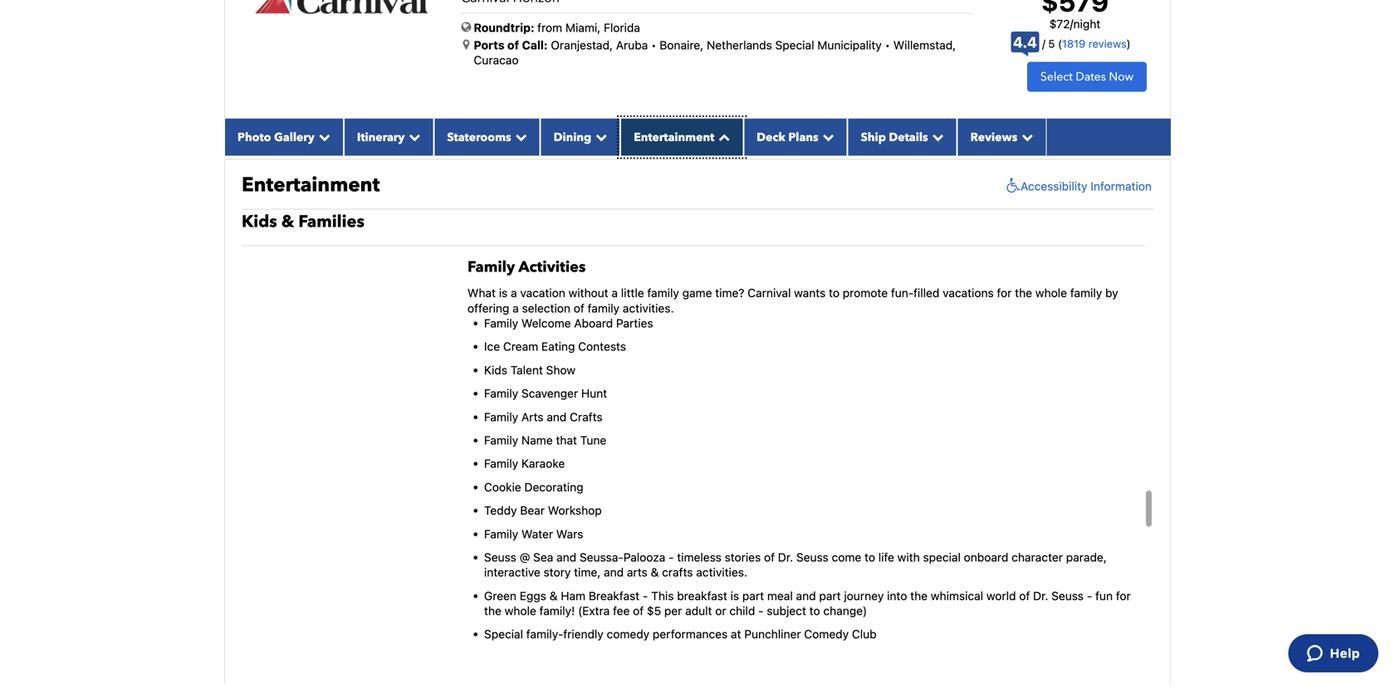 Task type: locate. For each thing, give the bounding box(es) containing it.
part up child
[[742, 589, 764, 603]]

/
[[1070, 17, 1073, 31], [1042, 37, 1045, 50]]

teddy bear workshop
[[484, 504, 602, 517]]

story
[[544, 566, 571, 579]]

dr. inside 'seuss @ sea and seussa-palooza - timeless stories of dr. seuss come to life with special onboard character parade, interactive story time, and arts & crafts activities.'
[[778, 551, 793, 564]]

name
[[521, 433, 553, 447]]

cookie
[[484, 480, 521, 494]]

1 horizontal spatial •
[[885, 38, 890, 52]]

of left $5
[[633, 604, 644, 618]]

at
[[731, 628, 741, 641]]

• left the willemstad,
[[885, 38, 890, 52]]

activities. for family
[[623, 301, 674, 315]]

family up what
[[468, 257, 515, 278]]

1 horizontal spatial /
[[1070, 17, 1073, 31]]

deck
[[757, 129, 785, 145]]

2 chevron down image from the left
[[819, 131, 834, 143]]

2 vertical spatial &
[[550, 589, 558, 603]]

1 vertical spatial for
[[1116, 589, 1131, 603]]

adult
[[685, 604, 712, 618]]

$72 / night
[[1049, 17, 1101, 31]]

chevron down image left itinerary at left top
[[315, 131, 330, 143]]

0 horizontal spatial for
[[997, 286, 1012, 300]]

4.4 / 5 ( 1819 reviews )
[[1013, 33, 1131, 51]]

the right vacations
[[1015, 286, 1032, 300]]

for right fun
[[1116, 589, 1131, 603]]

accessibility information
[[1021, 179, 1152, 193]]

into
[[887, 589, 907, 603]]

chevron down image
[[511, 131, 527, 143], [819, 131, 834, 143], [928, 131, 944, 143]]

netherlands
[[707, 38, 772, 52]]

family for family scavenger hunt
[[484, 387, 518, 400]]

0 horizontal spatial /
[[1042, 37, 1045, 50]]

0 horizontal spatial family
[[588, 301, 620, 315]]

chevron down image left entertainment dropdown button
[[591, 131, 607, 143]]

chevron down image up 'wheelchair' icon
[[1018, 131, 1033, 143]]

family left "by"
[[1070, 286, 1102, 300]]

family up aboard
[[588, 301, 620, 315]]

oranjestad, aruba • bonaire, netherlands special municipality •
[[551, 38, 890, 52]]

1 vertical spatial activities.
[[696, 566, 747, 579]]

0 vertical spatial activities.
[[623, 301, 674, 315]]

a down family activities
[[511, 286, 517, 300]]

4.4
[[1013, 33, 1037, 51]]

dr. up meal
[[778, 551, 793, 564]]

chevron down image inside ship details dropdown button
[[928, 131, 944, 143]]

- up "crafts" on the bottom of page
[[669, 551, 674, 564]]

1 vertical spatial dr.
[[1033, 589, 1048, 603]]

/ up 4.4 / 5 ( 1819 reviews ) at the right
[[1070, 17, 1073, 31]]

the
[[1015, 286, 1032, 300], [910, 589, 928, 603], [484, 604, 501, 618]]

the down green
[[484, 604, 501, 618]]

to left life
[[865, 551, 875, 564]]

1 horizontal spatial dr.
[[1033, 589, 1048, 603]]

0 horizontal spatial activities.
[[623, 301, 674, 315]]

0 horizontal spatial dr.
[[778, 551, 793, 564]]

dates
[[1076, 69, 1106, 85]]

hunt
[[581, 387, 607, 400]]

2 horizontal spatial chevron down image
[[928, 131, 944, 143]]

1 chevron down image from the left
[[511, 131, 527, 143]]

1 horizontal spatial is
[[731, 589, 739, 603]]

& inside green eggs & ham breakfast - this breakfast is part meal and part journey into the whimsical world of dr. seuss - fun for the whole family! (extra fee of $5 per adult or child - subject to change)
[[550, 589, 558, 603]]

kids left families
[[242, 211, 277, 234]]

/ left the 5 at the right of the page
[[1042, 37, 1045, 50]]

2 vertical spatial the
[[484, 604, 501, 618]]

1 horizontal spatial entertainment
[[634, 129, 714, 145]]

0 vertical spatial /
[[1070, 17, 1073, 31]]

kids & families
[[242, 211, 364, 234]]

of down without
[[574, 301, 584, 315]]

1 vertical spatial entertainment
[[242, 171, 380, 199]]

night
[[1073, 17, 1101, 31]]

5
[[1048, 37, 1055, 50]]

chevron down image inside "photo gallery" dropdown button
[[315, 131, 330, 143]]

chevron down image inside deck plans dropdown button
[[819, 131, 834, 143]]

0 vertical spatial is
[[499, 286, 508, 300]]

bear
[[520, 504, 545, 517]]

ports
[[474, 38, 505, 52]]

journey
[[844, 589, 884, 603]]

fun
[[1095, 589, 1113, 603]]

carnival cruise line image
[[254, 0, 432, 16]]

0 vertical spatial &
[[281, 211, 294, 234]]

•
[[651, 38, 657, 52], [885, 38, 890, 52]]

activities. down stories
[[696, 566, 747, 579]]

activities. up parties
[[623, 301, 674, 315]]

1 vertical spatial the
[[910, 589, 928, 603]]

green
[[484, 589, 517, 603]]

for right vacations
[[997, 286, 1012, 300]]

1 horizontal spatial &
[[550, 589, 558, 603]]

0 vertical spatial to
[[829, 286, 840, 300]]

0 horizontal spatial kids
[[242, 211, 277, 234]]

the right the into
[[910, 589, 928, 603]]

ship details
[[861, 129, 928, 145]]

for
[[997, 286, 1012, 300], [1116, 589, 1131, 603]]

is
[[499, 286, 508, 300], [731, 589, 739, 603]]

plans
[[788, 129, 819, 145]]

fee
[[613, 604, 630, 618]]

to inside "what is a vacation without a little family game time? carnival wants to promote fun-filled vacations for the whole family by offering a selection of family activities."
[[829, 286, 840, 300]]

and up the subject
[[796, 589, 816, 603]]

family for family name that tune
[[484, 433, 518, 447]]

with
[[898, 551, 920, 564]]

1 horizontal spatial seuss
[[796, 551, 829, 564]]

of right stories
[[764, 551, 775, 564]]

kids
[[242, 211, 277, 234], [484, 363, 507, 377]]

special down green
[[484, 628, 523, 641]]

family down teddy
[[484, 527, 518, 541]]

chevron down image
[[315, 131, 330, 143], [405, 131, 421, 143], [591, 131, 607, 143], [1018, 131, 1033, 143]]

chevron down image inside reviews dropdown button
[[1018, 131, 1033, 143]]

2 horizontal spatial the
[[1015, 286, 1032, 300]]

breakfast
[[589, 589, 640, 603]]

seuss
[[484, 551, 516, 564], [796, 551, 829, 564], [1052, 589, 1084, 603]]

to right wants
[[829, 286, 840, 300]]

seuss up the interactive
[[484, 551, 516, 564]]

family up the cookie
[[484, 457, 518, 471]]

- inside 'seuss @ sea and seussa-palooza - timeless stories of dr. seuss come to life with special onboard character parade, interactive story time, and arts & crafts activities.'
[[669, 551, 674, 564]]

select
[[1041, 69, 1073, 85]]

0 vertical spatial special
[[775, 38, 814, 52]]

0 horizontal spatial whole
[[505, 604, 536, 618]]

contests
[[578, 340, 626, 354]]

0 horizontal spatial is
[[499, 286, 508, 300]]

timeless
[[677, 551, 722, 564]]

4 chevron down image from the left
[[1018, 131, 1033, 143]]

1 • from the left
[[651, 38, 657, 52]]

1 horizontal spatial whole
[[1035, 286, 1067, 300]]

onboard
[[964, 551, 1009, 564]]

1 horizontal spatial the
[[910, 589, 928, 603]]

1 horizontal spatial to
[[829, 286, 840, 300]]

kids for kids & families
[[242, 211, 277, 234]]

0 horizontal spatial part
[[742, 589, 764, 603]]

breakfast
[[677, 589, 727, 603]]

activities. inside 'seuss @ sea and seussa-palooza - timeless stories of dr. seuss come to life with special onboard character parade, interactive story time, and arts & crafts activities.'
[[696, 566, 747, 579]]

a
[[511, 286, 517, 300], [612, 286, 618, 300], [513, 301, 519, 315]]

is up offering
[[499, 286, 508, 300]]

dining
[[554, 129, 591, 145]]

family
[[647, 286, 679, 300], [1070, 286, 1102, 300], [588, 301, 620, 315]]

part
[[742, 589, 764, 603], [819, 589, 841, 603]]

0 vertical spatial for
[[997, 286, 1012, 300]]

& inside 'seuss @ sea and seussa-palooza - timeless stories of dr. seuss come to life with special onboard character parade, interactive story time, and arts & crafts activities.'
[[651, 566, 659, 579]]

whole down eggs
[[505, 604, 536, 618]]

to inside 'seuss @ sea and seussa-palooza - timeless stories of dr. seuss come to life with special onboard character parade, interactive story time, and arts & crafts activities.'
[[865, 551, 875, 564]]

decorating
[[524, 480, 583, 494]]

of inside "what is a vacation without a little family game time? carnival wants to promote fun-filled vacations for the whole family by offering a selection of family activities."
[[574, 301, 584, 315]]

offering
[[468, 301, 509, 315]]

stories
[[725, 551, 761, 564]]

is up child
[[731, 589, 739, 603]]

family for family activities
[[468, 257, 515, 278]]

1 horizontal spatial for
[[1116, 589, 1131, 603]]

family left arts
[[484, 410, 518, 424]]

is inside green eggs & ham breakfast - this breakfast is part meal and part journey into the whimsical world of dr. seuss - fun for the whole family! (extra fee of $5 per adult or child - subject to change)
[[731, 589, 739, 603]]

0 vertical spatial the
[[1015, 286, 1032, 300]]

the inside "what is a vacation without a little family game time? carnival wants to promote fun-filled vacations for the whole family by offering a selection of family activities."
[[1015, 286, 1032, 300]]

2 horizontal spatial seuss
[[1052, 589, 1084, 603]]

kids down ice
[[484, 363, 507, 377]]

1 part from the left
[[742, 589, 764, 603]]

whole left "by"
[[1035, 286, 1067, 300]]

dr. down 'character'
[[1033, 589, 1048, 603]]

1 horizontal spatial part
[[819, 589, 841, 603]]

special left municipality
[[775, 38, 814, 52]]

entertainment main content
[[216, 0, 1179, 684]]

information
[[1091, 179, 1152, 193]]

1 vertical spatial /
[[1042, 37, 1045, 50]]

1 chevron down image from the left
[[315, 131, 330, 143]]

/ inside 4.4 / 5 ( 1819 reviews )
[[1042, 37, 1045, 50]]

whole inside "what is a vacation without a little family game time? carnival wants to promote fun-filled vacations for the whole family by offering a selection of family activities."
[[1035, 286, 1067, 300]]

& right arts
[[651, 566, 659, 579]]

1 vertical spatial kids
[[484, 363, 507, 377]]

1 horizontal spatial kids
[[484, 363, 507, 377]]

aboard
[[574, 316, 613, 330]]

chevron down image inside the staterooms dropdown button
[[511, 131, 527, 143]]

0 vertical spatial dr.
[[778, 551, 793, 564]]

filled
[[914, 286, 940, 300]]

parties
[[616, 316, 653, 330]]

0 horizontal spatial •
[[651, 38, 657, 52]]

- left fun
[[1087, 589, 1092, 603]]

3 chevron down image from the left
[[591, 131, 607, 143]]

0 horizontal spatial chevron down image
[[511, 131, 527, 143]]

0 horizontal spatial entertainment
[[242, 171, 380, 199]]

water
[[521, 527, 553, 541]]

family welcome aboard parties
[[484, 316, 653, 330]]

&
[[281, 211, 294, 234], [651, 566, 659, 579], [550, 589, 558, 603]]

carnival
[[748, 286, 791, 300]]

1 horizontal spatial chevron down image
[[819, 131, 834, 143]]

family down talent
[[484, 387, 518, 400]]

• right aruba
[[651, 38, 657, 52]]

0 vertical spatial entertainment
[[634, 129, 714, 145]]

chevron down image left ship
[[819, 131, 834, 143]]

scavenger
[[521, 387, 578, 400]]

aruba
[[616, 38, 648, 52]]

0 vertical spatial kids
[[242, 211, 277, 234]]

2 vertical spatial to
[[809, 604, 820, 618]]

1 vertical spatial &
[[651, 566, 659, 579]]

seuss left the come
[[796, 551, 829, 564]]

family down offering
[[484, 316, 518, 330]]

& up family!
[[550, 589, 558, 603]]

1 vertical spatial special
[[484, 628, 523, 641]]

chevron down image inside itinerary "dropdown button"
[[405, 131, 421, 143]]

chevron down image for dining
[[591, 131, 607, 143]]

-
[[669, 551, 674, 564], [643, 589, 648, 603], [1087, 589, 1092, 603], [758, 604, 764, 618]]

chevron down image inside dining dropdown button
[[591, 131, 607, 143]]

subject
[[767, 604, 806, 618]]

family
[[468, 257, 515, 278], [484, 316, 518, 330], [484, 387, 518, 400], [484, 410, 518, 424], [484, 433, 518, 447], [484, 457, 518, 471], [484, 527, 518, 541]]

part up change)
[[819, 589, 841, 603]]

& left families
[[281, 211, 294, 234]]

chevron down image left staterooms
[[405, 131, 421, 143]]

itinerary
[[357, 129, 405, 145]]

activities.
[[623, 301, 674, 315], [696, 566, 747, 579]]

1 vertical spatial whole
[[505, 604, 536, 618]]

chevron down image left the dining in the top of the page
[[511, 131, 527, 143]]

deck plans button
[[744, 119, 848, 156]]

1 horizontal spatial activities.
[[696, 566, 747, 579]]

2 chevron down image from the left
[[405, 131, 421, 143]]

to up "comedy" at the bottom
[[809, 604, 820, 618]]

1 vertical spatial is
[[731, 589, 739, 603]]

2 horizontal spatial &
[[651, 566, 659, 579]]

crafts
[[662, 566, 693, 579]]

0 vertical spatial whole
[[1035, 286, 1067, 300]]

oranjestad,
[[551, 38, 613, 52]]

eating
[[541, 340, 575, 354]]

workshop
[[548, 504, 602, 517]]

and down seussa-
[[604, 566, 624, 579]]

activities. inside "what is a vacation without a little family game time? carnival wants to promote fun-filled vacations for the whole family by offering a selection of family activities."
[[623, 301, 674, 315]]

chevron down image left the reviews
[[928, 131, 944, 143]]

3 chevron down image from the left
[[928, 131, 944, 143]]

seuss left fun
[[1052, 589, 1084, 603]]

1 horizontal spatial special
[[775, 38, 814, 52]]

of down roundtrip:
[[507, 38, 519, 52]]

family right little
[[647, 286, 679, 300]]

2 horizontal spatial to
[[865, 551, 875, 564]]

gallery
[[274, 129, 315, 145]]

family up family karaoke at the left bottom of the page
[[484, 433, 518, 447]]

0 horizontal spatial the
[[484, 604, 501, 618]]

1 vertical spatial to
[[865, 551, 875, 564]]

0 horizontal spatial to
[[809, 604, 820, 618]]

select          dates now link
[[1027, 62, 1147, 92]]

special family-friendly comedy performances at punchliner comedy club
[[484, 628, 877, 641]]

/ for 4.4
[[1042, 37, 1045, 50]]

whole
[[1035, 286, 1067, 300], [505, 604, 536, 618]]

kids for kids talent show
[[484, 363, 507, 377]]



Task type: vqa. For each thing, say whether or not it's contained in the screenshot.
"Select"
yes



Task type: describe. For each thing, give the bounding box(es) containing it.
- left this
[[643, 589, 648, 603]]

what is a vacation without a little family game time? carnival wants to promote fun-filled vacations for the whole family by offering a selection of family activities.
[[468, 286, 1118, 315]]

performances
[[653, 628, 728, 641]]

and inside green eggs & ham breakfast - this breakfast is part meal and part journey into the whimsical world of dr. seuss - fun for the whole family! (extra fee of $5 per adult or child - subject to change)
[[796, 589, 816, 603]]

green eggs & ham breakfast - this breakfast is part meal and part journey into the whimsical world of dr. seuss - fun for the whole family! (extra fee of $5 per adult or child - subject to change)
[[484, 589, 1131, 618]]

game
[[682, 286, 712, 300]]

change)
[[823, 604, 867, 618]]

reviews
[[971, 129, 1018, 145]]

wars
[[556, 527, 583, 541]]

for inside "what is a vacation without a little family game time? carnival wants to promote fun-filled vacations for the whole family by offering a selection of family activities."
[[997, 286, 1012, 300]]

(
[[1058, 37, 1062, 50]]

and up story
[[557, 551, 576, 564]]

florida
[[604, 21, 640, 34]]

without
[[569, 286, 608, 300]]

and right arts
[[547, 410, 567, 424]]

0 horizontal spatial &
[[281, 211, 294, 234]]

roundtrip: from miami, florida
[[474, 21, 640, 34]]

$5
[[647, 604, 661, 618]]

what
[[468, 286, 496, 300]]

entertainment inside dropdown button
[[634, 129, 714, 145]]

family water wars
[[484, 527, 583, 541]]

show
[[546, 363, 576, 377]]

chevron down image for staterooms
[[511, 131, 527, 143]]

2 part from the left
[[819, 589, 841, 603]]

interactive
[[484, 566, 541, 579]]

family arts and crafts
[[484, 410, 603, 424]]

time?
[[715, 286, 744, 300]]

time,
[[574, 566, 601, 579]]

ship details button
[[848, 119, 957, 156]]

chevron down image for ship details
[[928, 131, 944, 143]]

seussa-
[[580, 551, 624, 564]]

comedy
[[607, 628, 650, 641]]

to inside green eggs & ham breakfast - this breakfast is part meal and part journey into the whimsical world of dr. seuss - fun for the whole family! (extra fee of $5 per adult or child - subject to change)
[[809, 604, 820, 618]]

staterooms button
[[434, 119, 540, 156]]

dr. inside green eggs & ham breakfast - this breakfast is part meal and part journey into the whimsical world of dr. seuss - fun for the whole family! (extra fee of $5 per adult or child - subject to change)
[[1033, 589, 1048, 603]]

fun-
[[891, 286, 914, 300]]

for inside green eggs & ham breakfast - this breakfast is part meal and part journey into the whimsical world of dr. seuss - fun for the whole family! (extra fee of $5 per adult or child - subject to change)
[[1116, 589, 1131, 603]]

0 horizontal spatial special
[[484, 628, 523, 641]]

family for family arts and crafts
[[484, 410, 518, 424]]

seuss @ sea and seussa-palooza - timeless stories of dr. seuss come to life with special onboard character parade, interactive story time, and arts & crafts activities.
[[484, 551, 1107, 579]]

wants
[[794, 286, 826, 300]]

photo
[[238, 129, 271, 145]]

friendly
[[563, 628, 604, 641]]

globe image
[[461, 21, 471, 33]]

0 horizontal spatial seuss
[[484, 551, 516, 564]]

karaoke
[[521, 457, 565, 471]]

chevron down image for photo gallery
[[315, 131, 330, 143]]

sea
[[533, 551, 553, 564]]

chevron down image for itinerary
[[405, 131, 421, 143]]

by
[[1105, 286, 1118, 300]]

family name that tune
[[484, 433, 606, 447]]

family!
[[539, 604, 575, 618]]

little
[[621, 286, 644, 300]]

reviews button
[[957, 119, 1047, 156]]

accessibility information link
[[1002, 178, 1152, 194]]

details
[[889, 129, 928, 145]]

parade,
[[1066, 551, 1107, 564]]

accessibility
[[1021, 179, 1088, 193]]

character
[[1012, 551, 1063, 564]]

/ for $72
[[1070, 17, 1073, 31]]

palooza
[[624, 551, 665, 564]]

ship
[[861, 129, 886, 145]]

special
[[923, 551, 961, 564]]

chevron down image for deck plans
[[819, 131, 834, 143]]

child
[[729, 604, 755, 618]]

a left little
[[612, 286, 618, 300]]

family for family welcome aboard parties
[[484, 316, 518, 330]]

this
[[651, 589, 674, 603]]

itinerary button
[[344, 119, 434, 156]]

1 horizontal spatial family
[[647, 286, 679, 300]]

wheelchair image
[[1002, 178, 1021, 194]]

family activities
[[468, 257, 586, 278]]

cream
[[503, 340, 538, 354]]

is inside "what is a vacation without a little family game time? carnival wants to promote fun-filled vacations for the whole family by offering a selection of family activities."
[[499, 286, 508, 300]]

call:
[[522, 38, 548, 52]]

(extra
[[578, 604, 610, 618]]

whole inside green eggs & ham breakfast - this breakfast is part meal and part journey into the whimsical world of dr. seuss - fun for the whole family! (extra fee of $5 per adult or child - subject to change)
[[505, 604, 536, 618]]

families
[[298, 211, 364, 234]]

arts
[[521, 410, 544, 424]]

family scavenger hunt
[[484, 387, 607, 400]]

come
[[832, 551, 861, 564]]

photo gallery
[[238, 129, 315, 145]]

club
[[852, 628, 877, 641]]

ice
[[484, 340, 500, 354]]

- right child
[[758, 604, 764, 618]]

map marker image
[[463, 39, 470, 50]]

family for family water wars
[[484, 527, 518, 541]]

crafts
[[570, 410, 603, 424]]

willemstad, curacao
[[474, 38, 956, 67]]

activities
[[519, 257, 586, 278]]

of right world at the right of the page
[[1019, 589, 1030, 603]]

family karaoke
[[484, 457, 565, 471]]

of inside 'seuss @ sea and seussa-palooza - timeless stories of dr. seuss come to life with special onboard character parade, interactive story time, and arts & crafts activities.'
[[764, 551, 775, 564]]

dining button
[[540, 119, 621, 156]]

municipality
[[817, 38, 882, 52]]

@
[[520, 551, 530, 564]]

deck plans
[[757, 129, 819, 145]]

eggs
[[520, 589, 546, 603]]

1819 reviews link
[[1062, 37, 1127, 50]]

comedy
[[804, 628, 849, 641]]

seuss inside green eggs & ham breakfast - this breakfast is part meal and part journey into the whimsical world of dr. seuss - fun for the whole family! (extra fee of $5 per adult or child - subject to change)
[[1052, 589, 1084, 603]]

2 horizontal spatial family
[[1070, 286, 1102, 300]]

entertainment button
[[621, 119, 744, 156]]

ports of call:
[[474, 38, 548, 52]]

talent
[[511, 363, 543, 377]]

chevron down image for reviews
[[1018, 131, 1033, 143]]

vacations
[[943, 286, 994, 300]]

vacation
[[520, 286, 565, 300]]

family for family karaoke
[[484, 457, 518, 471]]

staterooms
[[447, 129, 511, 145]]

or
[[715, 604, 726, 618]]

a right offering
[[513, 301, 519, 315]]

welcome
[[521, 316, 571, 330]]

activities. for timeless
[[696, 566, 747, 579]]

chevron up image
[[714, 131, 730, 143]]

2 • from the left
[[885, 38, 890, 52]]



